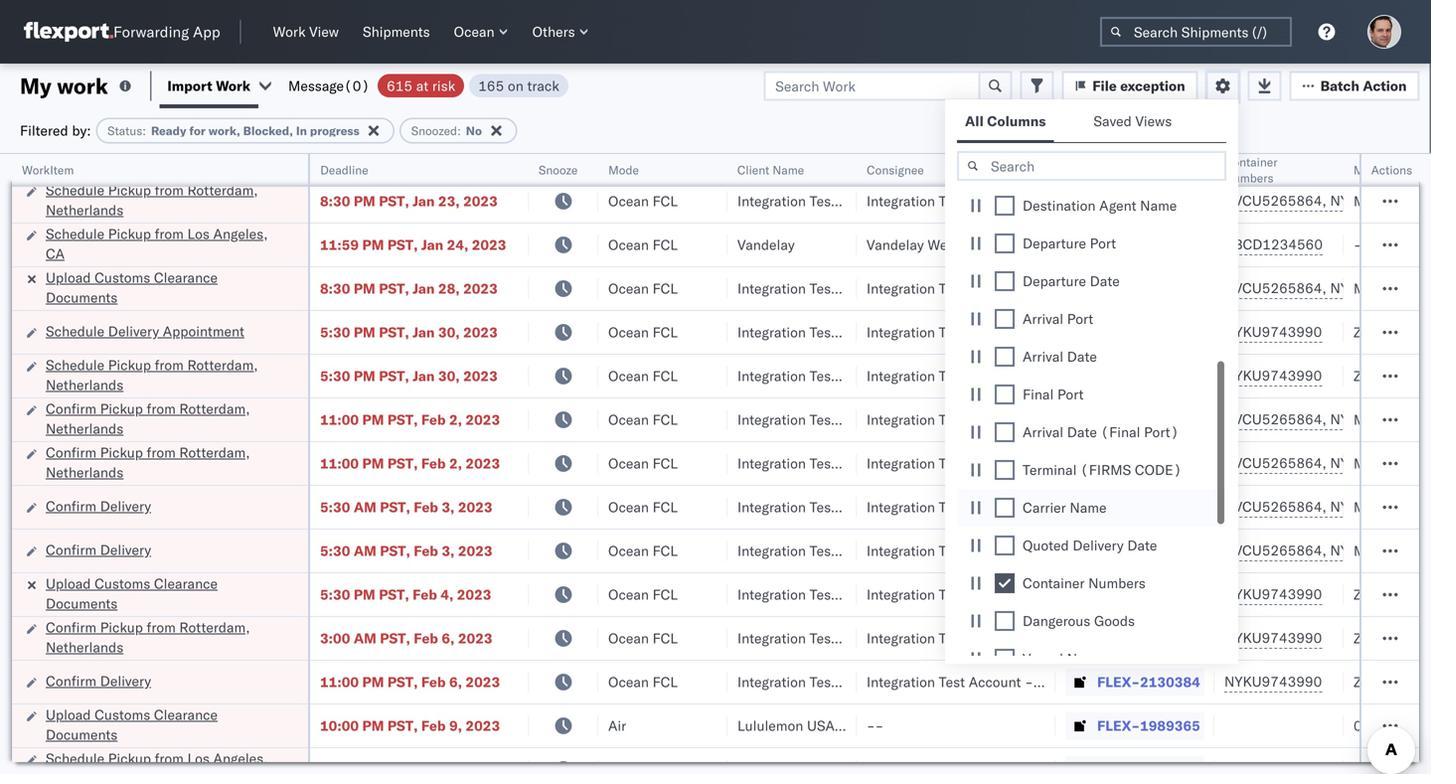 Task type: locate. For each thing, give the bounding box(es) containing it.
11:00
[[320, 411, 359, 429], [320, 455, 359, 472], [320, 674, 359, 691]]

2130384 down quoted delivery date
[[1141, 586, 1201, 604]]

schedule delivery appointment
[[46, 323, 245, 340]]

flex-2130384 up goods
[[1098, 586, 1201, 604]]

8:30 pm pst, jan 23, 2023 down snoozed
[[320, 149, 498, 166]]

forwarding app link
[[24, 22, 220, 42]]

confirm delivery for confirm delivery link related to 1st confirm delivery button from the top
[[46, 498, 151, 515]]

6 schedule from the top
[[46, 750, 105, 768]]

pickup for 3:00 am pst, feb 6, 2023 confirm pickup from rotterdam, netherlands button
[[100, 619, 143, 636]]

arrival date (final port)
[[1023, 424, 1180, 441]]

status : ready for work, blocked, in progress
[[107, 123, 360, 138]]

6 netherlands from the top
[[46, 639, 124, 656]]

filtered
[[20, 122, 68, 139]]

upload customs clearance documents inside upload customs clearance documents "button"
[[46, 707, 218, 744]]

0 horizontal spatial vandelay
[[738, 236, 795, 254]]

0 vertical spatial --
[[1354, 236, 1372, 254]]

2 confirm delivery button from the top
[[46, 540, 151, 562]]

flex-2130387 up goods
[[1098, 542, 1201, 560]]

4 ocean fcl from the top
[[609, 280, 678, 297]]

integration test account - karl lagerfeld up the final
[[867, 367, 1126, 385]]

1 horizontal spatial container numbers
[[1225, 155, 1278, 185]]

2 vertical spatial schedule pickup from rotterdam, netherlands link
[[46, 356, 282, 395]]

2 zimu304834 from the top
[[1354, 367, 1432, 385]]

name down dangerous goods
[[1068, 650, 1105, 668]]

container
[[1225, 155, 1278, 170], [1023, 575, 1085, 592]]

6, for 3:00 am pst, feb 6, 2023
[[442, 630, 455, 647]]

11 fcl from the top
[[653, 586, 678, 604]]

0 vertical spatial confirm delivery link
[[46, 497, 151, 517]]

8 test from the top
[[939, 499, 966, 516]]

3 confirm pickup from rotterdam, netherlands button from the top
[[46, 618, 282, 660]]

7 lagerfeld from the top
[[1067, 455, 1126, 472]]

3 confirm delivery button from the top
[[46, 672, 151, 694]]

container up "dangerous"
[[1023, 575, 1085, 592]]

los
[[187, 225, 210, 243], [187, 750, 210, 768]]

quoted
[[1023, 537, 1070, 554]]

3 integration from the top
[[867, 280, 936, 297]]

file exception button
[[1062, 71, 1199, 101], [1062, 71, 1199, 101]]

3 test from the top
[[939, 280, 966, 297]]

2130384
[[1141, 586, 1201, 604], [1141, 674, 1201, 691]]

0 vertical spatial 5:30 pm pst, jan 30, 2023
[[320, 324, 498, 341]]

karl up final port
[[1038, 367, 1063, 385]]

netherlands for confirm pickup from rotterdam, netherlands link associated with 3:00
[[46, 639, 124, 656]]

1 horizontal spatial container
[[1225, 155, 1278, 170]]

0 vertical spatial upload
[[46, 269, 91, 286]]

rotterdam, for 2nd schedule pickup from rotterdam, netherlands "button" from the bottom
[[187, 181, 258, 199]]

3 11:00 from the top
[[320, 674, 359, 691]]

1 vertical spatial confirm delivery button
[[46, 540, 151, 562]]

departure up arrival port
[[1023, 272, 1087, 290]]

3 confirm pickup from rotterdam, netherlands link from the top
[[46, 618, 282, 658]]

1 vertical spatial documents
[[46, 595, 118, 613]]

1 horizontal spatial --
[[1354, 236, 1372, 254]]

flex- down the (firms
[[1098, 499, 1141, 516]]

exception
[[1121, 77, 1186, 94]]

flex-1989365
[[1098, 717, 1201, 735]]

0 vertical spatial arrival
[[1023, 310, 1064, 328]]

1 horizontal spatial :
[[458, 123, 461, 138]]

pickup for 3rd confirm pickup from rotterdam, netherlands button from the bottom of the page
[[100, 400, 143, 418]]

0 vertical spatial schedule pickup from rotterdam, netherlands button
[[46, 137, 282, 178]]

confirm delivery link for 1st confirm delivery button from the top
[[46, 497, 151, 517]]

2 vertical spatial customs
[[95, 707, 150, 724]]

schedule pickup from los angeles, ca link down workitem button
[[46, 224, 282, 264]]

3:00
[[320, 630, 350, 647]]

arrival for arrival date
[[1023, 348, 1064, 365]]

pickup for 3rd schedule pickup from rotterdam, netherlands "button" from the bottom
[[108, 138, 151, 155]]

los down upload customs clearance documents "button"
[[187, 750, 210, 768]]

integration test account - karl lagerfeld down all columns button
[[867, 149, 1126, 166]]

1 vertical spatial 23,
[[438, 192, 460, 210]]

feb
[[421, 411, 446, 429], [421, 455, 446, 472], [414, 499, 438, 516], [414, 542, 438, 560], [413, 586, 437, 604], [414, 630, 438, 647], [421, 674, 446, 691], [421, 717, 446, 735]]

flex- down (final
[[1098, 455, 1141, 472]]

confirm pickup from rotterdam, netherlands
[[46, 400, 250, 438], [46, 444, 250, 481], [46, 619, 250, 656]]

flex-2130387 down code) at the right of page
[[1098, 499, 1201, 516]]

1 ocean fcl from the top
[[609, 149, 678, 166]]

karl up arrival date at the right of the page
[[1038, 324, 1063, 341]]

1 vertical spatial port
[[1068, 310, 1094, 328]]

2 fcl from the top
[[653, 192, 678, 210]]

1 vertical spatial confirm pickup from rotterdam, netherlands
[[46, 444, 250, 481]]

upload inside "button"
[[46, 707, 91, 724]]

6, down 4, in the bottom of the page
[[442, 630, 455, 647]]

confirm pickup from rotterdam, netherlands link for 3:00
[[46, 618, 282, 658]]

23, up 24,
[[438, 192, 460, 210]]

0 vertical spatial am
[[354, 499, 377, 516]]

los down workitem button
[[187, 225, 210, 243]]

7 fcl from the top
[[653, 411, 678, 429]]

arrival down the final
[[1023, 424, 1064, 441]]

1 vertical spatial confirm delivery link
[[46, 540, 151, 560]]

3 gvcu5265864, from the top
[[1225, 279, 1327, 297]]

rotterdam, for 3rd schedule pickup from rotterdam, netherlands "button" from the bottom
[[187, 138, 258, 155]]

2 am from the top
[[354, 542, 377, 560]]

netherlands for third confirm pickup from rotterdam, netherlands link from the bottom
[[46, 420, 124, 438]]

actions
[[1372, 163, 1413, 178]]

3 customs from the top
[[95, 707, 150, 724]]

upload for 1st upload customs clearance documents link from the bottom
[[46, 707, 91, 724]]

karl up vessel
[[1038, 630, 1063, 647]]

1 fcl from the top
[[653, 149, 678, 166]]

container numbers up dangerous goods
[[1023, 575, 1146, 592]]

integration test account - karl lagerfeld up vessel
[[867, 630, 1126, 647]]

2 schedule pickup from los angeles, ca button from the top
[[46, 749, 282, 775]]

mbl/mawb n
[[1354, 163, 1432, 178]]

flex- down flex id button
[[1098, 192, 1141, 210]]

forwarding
[[113, 22, 189, 41]]

schedule pickup from los angeles, ca button down upload customs clearance documents "button"
[[46, 749, 282, 775]]

customs
[[95, 269, 150, 286], [95, 575, 150, 593], [95, 707, 150, 724]]

upload for 2nd upload customs clearance documents link from the bottom of the page
[[46, 575, 91, 593]]

ca for 1st schedule pickup from los angeles, ca link from the top of the page
[[46, 245, 65, 263]]

karl down final port
[[1038, 411, 1063, 429]]

1 vertical spatial schedule pickup from los angeles, ca
[[46, 750, 268, 775]]

1 vertical spatial 5:30 am pst, feb 3, 2023
[[320, 542, 493, 560]]

2 vertical spatial confirm pickup from rotterdam, netherlands
[[46, 619, 250, 656]]

schedule pickup from rotterdam, netherlands link
[[46, 137, 282, 177], [46, 180, 282, 220], [46, 356, 282, 395]]

upload customs clearance documents for 1st upload customs clearance documents link from the top of the page
[[46, 269, 218, 306]]

4 gvcu5265864, from the top
[[1225, 411, 1327, 428]]

1 vertical spatial departure
[[1023, 272, 1087, 290]]

Search Shipments (/) text field
[[1101, 17, 1293, 47]]

0 horizontal spatial :
[[142, 123, 146, 138]]

1 schedule pickup from rotterdam, netherlands button from the top
[[46, 137, 282, 178]]

snooze
[[539, 163, 578, 178]]

: for status
[[142, 123, 146, 138]]

lagerfeld
[[1067, 149, 1126, 166], [1067, 192, 1126, 210], [1067, 280, 1126, 297], [1067, 324, 1126, 341], [1067, 367, 1126, 385], [1067, 411, 1126, 429], [1067, 455, 1126, 472], [1067, 499, 1126, 516], [1067, 542, 1126, 560], [1067, 586, 1126, 604], [1067, 630, 1126, 647], [1067, 674, 1126, 691]]

work view link
[[265, 19, 347, 45]]

schedule inside button
[[46, 323, 105, 340]]

8:30 down "11:59" on the left of page
[[320, 280, 350, 297]]

1662119
[[1141, 236, 1201, 254]]

2 vertical spatial confirm delivery
[[46, 673, 151, 690]]

flex-2130387 down flex-1662119
[[1098, 280, 1201, 297]]

schedule
[[46, 138, 105, 155], [46, 181, 105, 199], [46, 225, 105, 243], [46, 323, 105, 340], [46, 356, 105, 374], [46, 750, 105, 768]]

1 zimu304834 from the top
[[1354, 324, 1432, 341]]

1 upload customs clearance documents from the top
[[46, 269, 218, 306]]

name up flex-1662119
[[1141, 197, 1178, 214]]

0 vertical spatial confirm pickup from rotterdam, netherlands button
[[46, 399, 282, 441]]

6 ocean fcl from the top
[[609, 367, 678, 385]]

1 vandelay from the left
[[738, 236, 795, 254]]

vandelay
[[738, 236, 795, 254], [867, 236, 925, 254]]

0 horizontal spatial numbers
[[1089, 575, 1146, 592]]

0 vertical spatial los
[[187, 225, 210, 243]]

netherlands for schedule pickup from rotterdam, netherlands link associated with 2nd schedule pickup from rotterdam, netherlands "button" from the bottom
[[46, 201, 124, 219]]

1 vertical spatial confirm delivery
[[46, 541, 151, 559]]

2130384 for 5:30 pm pst, feb 4, 2023
[[1141, 586, 1201, 604]]

0 vertical spatial angeles,
[[213, 225, 268, 243]]

0 vertical spatial 8:30 pm pst, jan 23, 2023
[[320, 149, 498, 166]]

agent
[[1100, 197, 1137, 214]]

0 vertical spatial 5:30 am pst, feb 3, 2023
[[320, 499, 493, 516]]

karl down vessel
[[1038, 674, 1063, 691]]

vandelay left 'west'
[[867, 236, 925, 254]]

ocean fcl
[[609, 149, 678, 166], [609, 192, 678, 210], [609, 236, 678, 254], [609, 280, 678, 297], [609, 324, 678, 341], [609, 367, 678, 385], [609, 411, 678, 429], [609, 455, 678, 472], [609, 499, 678, 516], [609, 542, 678, 560], [609, 586, 678, 604], [609, 630, 678, 647], [609, 674, 678, 691]]

schedule pickup from rotterdam, netherlands for schedule pickup from rotterdam, netherlands link associated with 2nd schedule pickup from rotterdam, netherlands "button" from the bottom
[[46, 181, 258, 219]]

1 vertical spatial los
[[187, 750, 210, 768]]

0 vertical spatial departure
[[1023, 235, 1087, 252]]

3 schedule pickup from rotterdam, netherlands button from the top
[[46, 356, 282, 397]]

1 30, from the top
[[438, 324, 460, 341]]

code)
[[1136, 461, 1183, 479]]

0 vertical spatial flex-2130384
[[1098, 586, 1201, 604]]

2 flex-2130387 from the top
[[1098, 192, 1201, 210]]

schedule pickup from los angeles, ca button down workitem button
[[46, 224, 282, 266]]

karl down carrier
[[1038, 542, 1063, 560]]

date down arrival port
[[1068, 348, 1098, 365]]

1 vertical spatial confirm pickup from rotterdam, netherlands button
[[46, 443, 282, 485]]

1 vertical spatial 11:00 pm pst, feb 2, 2023
[[320, 455, 500, 472]]

schedule pickup from los angeles, ca down workitem button
[[46, 225, 268, 263]]

from for schedule pickup from rotterdam, netherlands link associated with 2nd schedule pickup from rotterdam, netherlands "button" from the bottom
[[155, 181, 184, 199]]

1 2130387 from the top
[[1141, 149, 1201, 166]]

2 ca from the top
[[46, 770, 65, 775]]

port for final port
[[1058, 386, 1084, 403]]

0 vertical spatial documents
[[46, 289, 118, 306]]

port right the final
[[1058, 386, 1084, 403]]

schedule pickup from los angeles, ca link down upload customs clearance documents "button"
[[46, 749, 282, 775]]

flex-2130387 down port)
[[1098, 455, 1201, 472]]

1 vertical spatial 30,
[[438, 367, 460, 385]]

8 ocean fcl from the top
[[609, 455, 678, 472]]

1 schedule pickup from los angeles, ca from the top
[[46, 225, 268, 263]]

1 schedule from the top
[[46, 138, 105, 155]]

12 karl from the top
[[1038, 674, 1063, 691]]

2 vertical spatial clearance
[[154, 707, 218, 724]]

2 upload customs clearance documents from the top
[[46, 575, 218, 613]]

flex-2130387 down views
[[1098, 149, 1201, 166]]

arrival for arrival port
[[1023, 310, 1064, 328]]

1 vertical spatial confirm pickup from rotterdam, netherlands link
[[46, 443, 282, 483]]

2 account from the top
[[969, 192, 1022, 210]]

5:30 pm pst, jan 30, 2023
[[320, 324, 498, 341], [320, 367, 498, 385]]

all columns button
[[958, 103, 1055, 142]]

confirm pickup from rotterdam, netherlands for 3:00 am pst, feb 6, 2023
[[46, 619, 250, 656]]

1 horizontal spatial numbers
[[1225, 171, 1274, 185]]

1 vertical spatial angeles,
[[213, 750, 268, 768]]

flex- down carrier name
[[1098, 542, 1141, 560]]

1 vertical spatial upload customs clearance documents link
[[46, 574, 282, 614]]

flex- down agent
[[1098, 236, 1141, 254]]

: for snoozed
[[458, 123, 461, 138]]

date
[[1091, 272, 1120, 290], [1068, 348, 1098, 365], [1068, 424, 1098, 441], [1128, 537, 1158, 554]]

0 vertical spatial schedule pickup from rotterdam, netherlands link
[[46, 137, 282, 177]]

1 am from the top
[[354, 499, 377, 516]]

2 vertical spatial 8:30
[[320, 280, 350, 297]]

2 confirm delivery from the top
[[46, 541, 151, 559]]

arrival up arrival date at the right of the page
[[1023, 310, 1064, 328]]

3 upload from the top
[[46, 707, 91, 724]]

at
[[416, 77, 429, 94]]

am for confirm delivery link related to 1st confirm delivery button from the top
[[354, 499, 377, 516]]

2 vertical spatial confirm delivery button
[[46, 672, 151, 694]]

1 vertical spatial upload customs clearance documents
[[46, 575, 218, 613]]

2130384 up the 1989365
[[1141, 674, 1201, 691]]

karl left flex in the top right of the page
[[1038, 149, 1063, 166]]

9 test from the top
[[939, 542, 966, 560]]

flex-2130387 up code) at the right of page
[[1098, 411, 1201, 429]]

-- right inc.
[[867, 717, 884, 735]]

resize handle column header for client name button
[[833, 154, 857, 775]]

date for arrival date
[[1068, 348, 1098, 365]]

resize handle column header
[[284, 154, 308, 775], [505, 154, 529, 775], [575, 154, 599, 775], [704, 154, 728, 775], [833, 154, 857, 775], [1032, 154, 1056, 775], [1191, 154, 1215, 775], [1321, 154, 1344, 775], [1396, 154, 1420, 775]]

1 vertical spatial schedule pickup from los angeles, ca button
[[46, 749, 282, 775]]

1 8:30 pm pst, jan 23, 2023 from the top
[[320, 149, 498, 166]]

schedule pickup from rotterdam, netherlands link for 2nd schedule pickup from rotterdam, netherlands "button" from the bottom
[[46, 180, 282, 220]]

gvcu5265864,
[[1225, 148, 1327, 166], [1225, 192, 1327, 209], [1225, 279, 1327, 297], [1225, 411, 1327, 428], [1225, 454, 1327, 472], [1225, 498, 1327, 516], [1225, 542, 1327, 559]]

departure date
[[1023, 272, 1120, 290]]

0 vertical spatial 6,
[[442, 630, 455, 647]]

1 vertical spatial --
[[867, 717, 884, 735]]

name for carrier name
[[1070, 499, 1107, 517]]

0 vertical spatial customs
[[95, 269, 150, 286]]

port down destination agent name
[[1091, 235, 1117, 252]]

3 gvcu5265864, nyku9743990 from the top
[[1225, 279, 1429, 297]]

name inside button
[[773, 163, 805, 178]]

pickup for first schedule pickup from rotterdam, netherlands "button" from the bottom
[[108, 356, 151, 374]]

no
[[466, 123, 482, 138]]

8:30 down progress
[[320, 149, 350, 166]]

confirm delivery for confirm delivery link associated with 2nd confirm delivery button from the bottom
[[46, 541, 151, 559]]

: left the ready at the top left
[[142, 123, 146, 138]]

13 fcl from the top
[[653, 674, 678, 691]]

7 gvcu5265864, from the top
[[1225, 542, 1327, 559]]

from
[[155, 138, 184, 155], [155, 181, 184, 199], [155, 225, 184, 243], [155, 356, 184, 374], [147, 400, 176, 418], [147, 444, 176, 461], [147, 619, 176, 636], [155, 750, 184, 768]]

container up abcd1234560
[[1225, 155, 1278, 170]]

2 vertical spatial confirm pickup from rotterdam, netherlands button
[[46, 618, 282, 660]]

5 gvcu5265864, from the top
[[1225, 454, 1327, 472]]

2 confirm pickup from rotterdam, netherlands link from the top
[[46, 443, 282, 483]]

-- down mbl/mawb
[[1354, 236, 1372, 254]]

port down departure date
[[1068, 310, 1094, 328]]

3 lagerfeld from the top
[[1067, 280, 1126, 297]]

2130387
[[1141, 149, 1201, 166], [1141, 192, 1201, 210], [1141, 280, 1201, 297], [1141, 411, 1201, 429], [1141, 455, 1201, 472], [1141, 499, 1201, 516], [1141, 542, 1201, 560]]

1 vertical spatial schedule pickup from los angeles, ca link
[[46, 749, 282, 775]]

0 vertical spatial schedule pickup from los angeles, ca link
[[46, 224, 282, 264]]

2 vandelay from the left
[[867, 236, 925, 254]]

3, for confirm delivery link related to 1st confirm delivery button from the top
[[442, 499, 455, 516]]

1 vertical spatial ca
[[46, 770, 65, 775]]

5 netherlands from the top
[[46, 464, 124, 481]]

integration test account - karl lagerfeld up 'quoted'
[[867, 499, 1126, 516]]

inc.
[[839, 717, 863, 735]]

confirm delivery button
[[46, 497, 151, 519], [46, 540, 151, 562], [46, 672, 151, 694]]

vandelay down client name
[[738, 236, 795, 254]]

karl up carrier
[[1038, 455, 1063, 472]]

clearance
[[154, 269, 218, 286], [154, 575, 218, 593], [154, 707, 218, 724]]

0 vertical spatial upload customs clearance documents link
[[46, 268, 282, 308]]

numbers inside button
[[1225, 171, 1274, 185]]

destination
[[1023, 197, 1096, 214]]

name up quoted delivery date
[[1070, 499, 1107, 517]]

container numbers button
[[1215, 150, 1325, 186]]

forwarding app
[[113, 22, 220, 41]]

5 flex-2130387 from the top
[[1098, 455, 1201, 472]]

8:30 pm pst, jan 23, 2023 down deadline button
[[320, 192, 498, 210]]

integration test account - karl lagerfeld down carrier
[[867, 542, 1126, 560]]

integration test account - karl lagerfeld up arrival date at the right of the page
[[867, 324, 1126, 341]]

port
[[1091, 235, 1117, 252], [1068, 310, 1094, 328], [1058, 386, 1084, 403]]

2 vertical spatial schedule pickup from rotterdam, netherlands button
[[46, 356, 282, 397]]

upload customs clearance documents for 1st upload customs clearance documents link from the bottom
[[46, 707, 218, 744]]

work view
[[273, 23, 339, 40]]

3 schedule pickup from rotterdam, netherlands link from the top
[[46, 356, 282, 395]]

1 customs from the top
[[95, 269, 150, 286]]

3 resize handle column header from the left
[[575, 154, 599, 775]]

flex- up goods
[[1098, 586, 1141, 604]]

documents
[[46, 289, 118, 306], [46, 595, 118, 613], [46, 726, 118, 744]]

resize handle column header for mode button
[[704, 154, 728, 775]]

angeles, for 1st schedule pickup from los angeles, ca link from the top of the page
[[213, 225, 268, 243]]

2 vertical spatial upload
[[46, 707, 91, 724]]

11:00 pm pst, feb 2, 2023
[[320, 411, 500, 429], [320, 455, 500, 472]]

confirm delivery link for third confirm delivery button from the top of the page
[[46, 672, 151, 692]]

pickup for first schedule pickup from los angeles, ca button from the top
[[108, 225, 151, 243]]

5:30 am pst, feb 3, 2023 for confirm delivery link associated with 2nd confirm delivery button from the bottom
[[320, 542, 493, 560]]

flex-2130387 down flex id button
[[1098, 192, 1201, 210]]

upload for 1st upload customs clearance documents link from the top of the page
[[46, 269, 91, 286]]

0 vertical spatial upload customs clearance documents
[[46, 269, 218, 306]]

-
[[1025, 149, 1034, 166], [1025, 192, 1034, 210], [1354, 236, 1363, 254], [1363, 236, 1372, 254], [1025, 280, 1034, 297], [1025, 324, 1034, 341], [1025, 367, 1034, 385], [1025, 411, 1034, 429], [1025, 455, 1034, 472], [1025, 499, 1034, 516], [1025, 542, 1034, 560], [1025, 586, 1034, 604], [1025, 630, 1034, 647], [1025, 674, 1034, 691], [867, 717, 876, 735], [876, 717, 884, 735]]

zimu304834 for confirm delivery
[[1354, 674, 1432, 691]]

date left (final
[[1068, 424, 1098, 441]]

0 vertical spatial container
[[1225, 155, 1278, 170]]

0 vertical spatial schedule pickup from los angeles, ca
[[46, 225, 268, 263]]

3 ocean fcl from the top
[[609, 236, 678, 254]]

11 integration from the top
[[867, 630, 936, 647]]

angeles, for 2nd schedule pickup from los angeles, ca link from the top
[[213, 750, 268, 768]]

3 8:30 from the top
[[320, 280, 350, 297]]

1 vertical spatial upload
[[46, 575, 91, 593]]

integration test account - karl lagerfeld down vessel
[[867, 674, 1126, 691]]

arrival date
[[1023, 348, 1098, 365]]

file
[[1093, 77, 1118, 94]]

2 netherlands from the top
[[46, 201, 124, 219]]

0 vertical spatial container numbers
[[1225, 155, 1278, 185]]

nyku9743990
[[1331, 148, 1429, 166], [1331, 192, 1429, 209], [1331, 279, 1429, 297], [1225, 323, 1323, 341], [1225, 367, 1323, 384], [1331, 411, 1429, 428], [1331, 454, 1429, 472], [1331, 498, 1429, 516], [1331, 542, 1429, 559], [1225, 586, 1323, 603], [1225, 629, 1323, 647], [1225, 673, 1323, 691]]

1 arrival from the top
[[1023, 310, 1064, 328]]

rotterdam, for 3:00 am pst, feb 6, 2023 confirm pickup from rotterdam, netherlands button
[[179, 619, 250, 636]]

clearance inside "button"
[[154, 707, 218, 724]]

numbers up goods
[[1089, 575, 1146, 592]]

4 fcl from the top
[[653, 280, 678, 297]]

2130384 for 11:00 pm pst, feb 6, 2023
[[1141, 674, 1201, 691]]

0 vertical spatial confirm delivery
[[46, 498, 151, 515]]

documents for 1st upload customs clearance documents link from the top of the page
[[46, 289, 118, 306]]

None checkbox
[[995, 234, 1015, 254], [995, 271, 1015, 291], [995, 309, 1015, 329], [995, 423, 1015, 443], [995, 460, 1015, 480], [995, 536, 1015, 556], [995, 574, 1015, 594], [995, 234, 1015, 254], [995, 271, 1015, 291], [995, 309, 1015, 329], [995, 423, 1015, 443], [995, 460, 1015, 480], [995, 536, 1015, 556], [995, 574, 1015, 594]]

date down departure port
[[1091, 272, 1120, 290]]

date down code) at the right of page
[[1128, 537, 1158, 554]]

0 vertical spatial numbers
[[1225, 171, 1274, 185]]

documents inside "button"
[[46, 726, 118, 744]]

1 vertical spatial 8:30 pm pst, jan 23, 2023
[[320, 192, 498, 210]]

0 vertical spatial schedule pickup from rotterdam, netherlands
[[46, 138, 258, 175]]

4 zimu304834 from the top
[[1354, 630, 1432, 647]]

2 clearance from the top
[[154, 575, 218, 593]]

: left no
[[458, 123, 461, 138]]

columns
[[988, 112, 1047, 130]]

all
[[966, 112, 984, 130]]

views
[[1136, 112, 1173, 130]]

vessel
[[1023, 650, 1064, 668]]

flex-1662119 button
[[1066, 231, 1205, 259], [1066, 231, 1205, 259]]

2 vertical spatial confirm pickup from rotterdam, netherlands link
[[46, 618, 282, 658]]

2 vertical spatial port
[[1058, 386, 1084, 403]]

1 vertical spatial schedule pickup from rotterdam, netherlands button
[[46, 180, 282, 222]]

netherlands
[[46, 158, 124, 175], [46, 201, 124, 219], [46, 376, 124, 394], [46, 420, 124, 438], [46, 464, 124, 481], [46, 639, 124, 656]]

11 karl from the top
[[1038, 630, 1063, 647]]

client
[[738, 163, 770, 178]]

1 vertical spatial container
[[1023, 575, 1085, 592]]

2 vertical spatial upload customs clearance documents
[[46, 707, 218, 744]]

work right import
[[216, 77, 251, 94]]

1 vertical spatial flex-2130384
[[1098, 674, 1201, 691]]

6,
[[442, 630, 455, 647], [449, 674, 462, 691]]

(final
[[1101, 424, 1141, 441]]

karl down the 'terminal'
[[1038, 499, 1063, 516]]

0 vertical spatial 11:00 pm pst, feb 2, 2023
[[320, 411, 500, 429]]

3 upload customs clearance documents from the top
[[46, 707, 218, 744]]

1 vertical spatial 2130384
[[1141, 674, 1201, 691]]

0 vertical spatial 8:30
[[320, 149, 350, 166]]

confirm delivery link for 2nd confirm delivery button from the bottom
[[46, 540, 151, 560]]

0 vertical spatial 30,
[[438, 324, 460, 341]]

2 8:30 from the top
[[320, 192, 350, 210]]

2023
[[463, 149, 498, 166], [463, 192, 498, 210], [472, 236, 507, 254], [463, 280, 498, 297], [463, 324, 498, 341], [463, 367, 498, 385], [466, 411, 500, 429], [466, 455, 500, 472], [458, 499, 493, 516], [458, 542, 493, 560], [457, 586, 492, 604], [458, 630, 493, 647], [466, 674, 500, 691], [466, 717, 500, 735]]

1 netherlands from the top
[[46, 158, 124, 175]]

1 vertical spatial am
[[354, 542, 377, 560]]

confirm pickup from rotterdam, netherlands button for 11:00 pm pst, feb 2, 2023
[[46, 443, 282, 485]]

name right client
[[773, 163, 805, 178]]

0 vertical spatial confirm pickup from rotterdam, netherlands link
[[46, 399, 282, 439]]

numbers up abcd1234560
[[1225, 171, 1274, 185]]

karl up arrival port
[[1038, 280, 1063, 297]]

lululemon
[[738, 717, 804, 735]]

integration test account - karl lagerfeld down consignee button
[[867, 192, 1126, 210]]

ocean
[[454, 23, 495, 40], [609, 149, 649, 166], [609, 192, 649, 210], [609, 236, 649, 254], [609, 280, 649, 297], [609, 324, 649, 341], [609, 367, 649, 385], [609, 411, 649, 429], [609, 455, 649, 472], [609, 499, 649, 516], [609, 542, 649, 560], [609, 586, 649, 604], [609, 630, 649, 647], [609, 674, 649, 691]]

filtered by:
[[20, 122, 91, 139]]

1 schedule pickup from los angeles, ca link from the top
[[46, 224, 282, 264]]

schedule pickup from rotterdam, netherlands button
[[46, 137, 282, 178], [46, 180, 282, 222], [46, 356, 282, 397]]

11:00 for confirm pickup from rotterdam, netherlands
[[320, 455, 359, 472]]

flex-2130384 up "flex-1989365"
[[1098, 674, 1201, 691]]

port for arrival port
[[1068, 310, 1094, 328]]

file exception
[[1093, 77, 1186, 94]]

1 vertical spatial 5:30 pm pst, jan 30, 2023
[[320, 367, 498, 385]]

10 integration from the top
[[867, 586, 936, 604]]

0 vertical spatial confirm pickup from rotterdam, netherlands
[[46, 400, 250, 438]]

5 5:30 from the top
[[320, 586, 350, 604]]

departure down destination
[[1023, 235, 1087, 252]]

None checkbox
[[995, 196, 1015, 216], [995, 347, 1015, 367], [995, 385, 1015, 405], [995, 498, 1015, 518], [995, 612, 1015, 631], [995, 649, 1015, 669], [995, 196, 1015, 216], [995, 347, 1015, 367], [995, 385, 1015, 405], [995, 498, 1015, 518], [995, 612, 1015, 631], [995, 649, 1015, 669]]

1 vertical spatial customs
[[95, 575, 150, 593]]

1 confirm pickup from rotterdam, netherlands button from the top
[[46, 399, 282, 441]]

9 resize handle column header from the left
[[1396, 154, 1420, 775]]

arrival up the final
[[1023, 348, 1064, 365]]

schedule pickup from los angeles, ca down upload customs clearance documents "button"
[[46, 750, 268, 775]]

pickup for 2nd schedule pickup from rotterdam, netherlands "button" from the bottom
[[108, 181, 151, 199]]

flex- down flex-1662119
[[1098, 280, 1141, 297]]

0 vertical spatial clearance
[[154, 269, 218, 286]]

0 vertical spatial 2130384
[[1141, 586, 1201, 604]]

integration test account - karl lagerfeld up carrier
[[867, 455, 1126, 472]]

10 lagerfeld from the top
[[1067, 586, 1126, 604]]

6, up 9,
[[449, 674, 462, 691]]

1 horizontal spatial vandelay
[[867, 236, 925, 254]]

flex- down vessel name
[[1098, 717, 1141, 735]]

container numbers up abcd1234560
[[1225, 155, 1278, 185]]

0 horizontal spatial work
[[216, 77, 251, 94]]

flex- down saved
[[1098, 149, 1141, 166]]

5:30 pm pst, jan 30, 2023 for schedule pickup from rotterdam, netherlands
[[320, 367, 498, 385]]

snoozed : no
[[411, 123, 482, 138]]

2 vertical spatial schedule pickup from rotterdam, netherlands
[[46, 356, 258, 394]]

2 departure from the top
[[1023, 272, 1087, 290]]

10 account from the top
[[969, 586, 1022, 604]]

2 vertical spatial arrival
[[1023, 424, 1064, 441]]

karl up "dangerous"
[[1038, 586, 1063, 604]]

3 arrival from the top
[[1023, 424, 1064, 441]]

documents for 1st upload customs clearance documents link from the bottom
[[46, 726, 118, 744]]

name for vessel name
[[1068, 650, 1105, 668]]

flex-2130384 for 5:30 pm pst, feb 4, 2023
[[1098, 586, 1201, 604]]

0 vertical spatial 11:00
[[320, 411, 359, 429]]

2 30, from the top
[[438, 367, 460, 385]]

5 maeu94084 from the top
[[1354, 455, 1432, 472]]

integration test account - karl lagerfeld up "dangerous"
[[867, 586, 1126, 604]]

integration test account - karl lagerfeld down the final
[[867, 411, 1126, 429]]

1 schedule pickup from rotterdam, netherlands from the top
[[46, 138, 258, 175]]

2 angeles, from the top
[[213, 750, 268, 768]]

zimu304834 for schedule pickup from rotterdam, netherlands
[[1354, 367, 1432, 385]]

work left view
[[273, 23, 306, 40]]

arrival
[[1023, 310, 1064, 328], [1023, 348, 1064, 365], [1023, 424, 1064, 441]]

others
[[533, 23, 575, 40]]

4 maeu94084 from the top
[[1354, 411, 1432, 429]]

1 vertical spatial arrival
[[1023, 348, 1064, 365]]

11 integration test account - karl lagerfeld from the top
[[867, 630, 1126, 647]]

confirm pickup from rotterdam, netherlands for 11:00 pm pst, feb 2, 2023
[[46, 444, 250, 481]]

0 horizontal spatial container numbers
[[1023, 575, 1146, 592]]

integration test account - karl lagerfeld down 'west'
[[867, 280, 1126, 297]]

upload customs clearance documents for 2nd upload customs clearance documents link from the bottom of the page
[[46, 575, 218, 613]]

23, down snoozed : no
[[438, 149, 460, 166]]

3 maeu94084 from the top
[[1354, 280, 1432, 297]]

2 vertical spatial 11:00
[[320, 674, 359, 691]]

5 fcl from the top
[[653, 324, 678, 341]]

mode
[[609, 163, 639, 178]]

confirm
[[46, 400, 97, 418], [46, 444, 97, 461], [46, 498, 97, 515], [46, 541, 97, 559], [46, 619, 97, 636], [46, 673, 97, 690]]

delivery inside button
[[108, 323, 159, 340]]

8:30 down deadline
[[320, 192, 350, 210]]

3:00 am pst, feb 6, 2023
[[320, 630, 493, 647]]

karl up departure port
[[1038, 192, 1063, 210]]

0 vertical spatial ca
[[46, 245, 65, 263]]

flex- left port)
[[1098, 411, 1141, 429]]

flex- up "flex-1989365"
[[1098, 674, 1141, 691]]

2 schedule from the top
[[46, 181, 105, 199]]



Task type: vqa. For each thing, say whether or not it's contained in the screenshot.


Task type: describe. For each thing, give the bounding box(es) containing it.
action
[[1364, 77, 1408, 94]]

1 vertical spatial numbers
[[1089, 575, 1146, 592]]

usa
[[807, 717, 835, 735]]

1 2, from the top
[[449, 411, 462, 429]]

confirm pickup from rotterdam, netherlands button for 3:00 am pst, feb 6, 2023
[[46, 618, 282, 660]]

arrival for arrival date (final port)
[[1023, 424, 1064, 441]]

1 confirm from the top
[[46, 400, 97, 418]]

11:59 pm pst, jan 24, 2023
[[320, 236, 507, 254]]

carrier name
[[1023, 499, 1107, 517]]

quoted delivery date
[[1023, 537, 1158, 554]]

6 integration from the top
[[867, 411, 936, 429]]

12 integration test account - karl lagerfeld from the top
[[867, 674, 1126, 691]]

2 2130387 from the top
[[1141, 192, 1201, 210]]

flex-1662119
[[1098, 236, 1201, 254]]

2 karl from the top
[[1038, 192, 1063, 210]]

3, for confirm delivery link associated with 2nd confirm delivery button from the bottom
[[442, 542, 455, 560]]

by:
[[72, 122, 91, 139]]

mbl/mawb n button
[[1344, 158, 1432, 178]]

lululemon usa inc. test
[[738, 717, 898, 735]]

for
[[189, 123, 206, 138]]

3 2130387 from the top
[[1141, 280, 1201, 297]]

west
[[928, 236, 960, 254]]

destination agent name
[[1023, 197, 1178, 214]]

container inside button
[[1225, 155, 1278, 170]]

5 karl from the top
[[1038, 367, 1063, 385]]

netherlands for 3rd schedule pickup from rotterdam, netherlands "button" from the bottom's schedule pickup from rotterdam, netherlands link
[[46, 158, 124, 175]]

5 flex- from the top
[[1098, 411, 1141, 429]]

8:30 pm pst, jan 23, 2023 for 3rd schedule pickup from rotterdam, netherlands "button" from the bottom's schedule pickup from rotterdam, netherlands link
[[320, 149, 498, 166]]

165 on track
[[479, 77, 560, 94]]

8 flex- from the top
[[1098, 542, 1141, 560]]

port for departure port
[[1091, 235, 1117, 252]]

terminal
[[1023, 461, 1077, 479]]

10 karl from the top
[[1038, 586, 1063, 604]]

5 confirm from the top
[[46, 619, 97, 636]]

11:00 pm pst, feb 6, 2023
[[320, 674, 500, 691]]

10 fcl from the top
[[653, 542, 678, 560]]

6 lagerfeld from the top
[[1067, 411, 1126, 429]]

on
[[508, 77, 524, 94]]

5 ocean fcl from the top
[[609, 324, 678, 341]]

2 11:00 pm pst, feb 2, 2023 from the top
[[320, 455, 500, 472]]

name for client name
[[773, 163, 805, 178]]

615
[[387, 77, 413, 94]]

7 flex-2130387 from the top
[[1098, 542, 1201, 560]]

6, for 11:00 pm pst, feb 6, 2023
[[449, 674, 462, 691]]

1 5:30 from the top
[[320, 324, 350, 341]]

3 5:30 from the top
[[320, 499, 350, 516]]

flexport. image
[[24, 22, 113, 42]]

from for confirm pickup from rotterdam, netherlands link associated with 3:00
[[147, 619, 176, 636]]

9 integration from the top
[[867, 542, 936, 560]]

13 ocean fcl from the top
[[609, 674, 678, 691]]

departure for departure port
[[1023, 235, 1087, 252]]

8:30 for 3rd schedule pickup from rotterdam, netherlands "button" from the bottom's schedule pickup from rotterdam, netherlands link
[[320, 149, 350, 166]]

departure port
[[1023, 235, 1117, 252]]

from for 2nd schedule pickup from los angeles, ca link from the top
[[155, 750, 184, 768]]

dangerous
[[1023, 613, 1091, 630]]

flex id button
[[1056, 158, 1195, 178]]

10:00
[[320, 717, 359, 735]]

8:30 pm pst, jan 28, 2023
[[320, 280, 498, 297]]

8:30 for schedule pickup from rotterdam, netherlands link associated with 2nd schedule pickup from rotterdam, netherlands "button" from the bottom
[[320, 192, 350, 210]]

2 ocean fcl from the top
[[609, 192, 678, 210]]

appointment
[[163, 323, 245, 340]]

zimu304834 for confirm pickup from rotterdam, netherlands
[[1354, 630, 1432, 647]]

schedule delivery appointment link
[[46, 322, 245, 342]]

3 schedule from the top
[[46, 225, 105, 243]]

6 karl from the top
[[1038, 411, 1063, 429]]

vandelay for vandelay west
[[867, 236, 925, 254]]

from for schedule pickup from rotterdam, netherlands link associated with first schedule pickup from rotterdam, netherlands "button" from the bottom
[[155, 356, 184, 374]]

1 vertical spatial container numbers
[[1023, 575, 1146, 592]]

from for third confirm pickup from rotterdam, netherlands link from the bottom
[[147, 400, 176, 418]]

zimu304834 for schedule delivery appointment
[[1354, 324, 1432, 341]]

6 confirm from the top
[[46, 673, 97, 690]]

6 flex- from the top
[[1098, 455, 1141, 472]]

6 gvcu5265864, from the top
[[1225, 498, 1327, 516]]

message
[[288, 77, 344, 94]]

work,
[[209, 123, 240, 138]]

final
[[1023, 386, 1054, 403]]

10 integration test account - karl lagerfeld from the top
[[867, 586, 1126, 604]]

3 flex-2130387 from the top
[[1098, 280, 1201, 297]]

ocean inside button
[[454, 23, 495, 40]]

9 karl from the top
[[1038, 542, 1063, 560]]

dangerous goods
[[1023, 613, 1136, 630]]

2 test from the top
[[939, 192, 966, 210]]

8 integration from the top
[[867, 499, 936, 516]]

(firms
[[1081, 461, 1132, 479]]

615 at risk
[[387, 77, 456, 94]]

5 schedule from the top
[[46, 356, 105, 374]]

1 gvcu5265864, nyku9743990 from the top
[[1225, 148, 1429, 166]]

others button
[[525, 19, 597, 45]]

los for first schedule pickup from los angeles, ca button from the bottom
[[187, 750, 210, 768]]

batch action
[[1321, 77, 1408, 94]]

2 customs from the top
[[95, 575, 150, 593]]

resize handle column header for deadline button
[[505, 154, 529, 775]]

23, for 3rd schedule pickup from rotterdam, netherlands "button" from the bottom's schedule pickup from rotterdam, netherlands link
[[438, 149, 460, 166]]

vandelay for vandelay
[[738, 236, 795, 254]]

7 gvcu5265864, nyku9743990 from the top
[[1225, 542, 1429, 559]]

shipments link
[[355, 19, 438, 45]]

view
[[309, 23, 339, 40]]

4 flex- from the top
[[1098, 280, 1141, 297]]

0 horizontal spatial --
[[867, 717, 884, 735]]

all columns
[[966, 112, 1047, 130]]

ca for 2nd schedule pickup from los angeles, ca link from the top
[[46, 770, 65, 775]]

port)
[[1145, 424, 1180, 441]]

am for confirm pickup from rotterdam, netherlands link associated with 3:00
[[354, 630, 377, 647]]

ready
[[151, 123, 186, 138]]

batch action button
[[1290, 71, 1421, 101]]

netherlands for confirm pickup from rotterdam, netherlands link associated with 11:00
[[46, 464, 124, 481]]

1 integration test account - karl lagerfeld from the top
[[867, 149, 1126, 166]]

date for arrival date (final port)
[[1068, 424, 1098, 441]]

import
[[167, 77, 212, 94]]

30, for schedule pickup from rotterdam, netherlands
[[438, 367, 460, 385]]

5:30 am pst, feb 3, 2023 for confirm delivery link related to 1st confirm delivery button from the top
[[320, 499, 493, 516]]

carrier
[[1023, 499, 1067, 517]]

2 gvcu5265864, nyku9743990 from the top
[[1225, 192, 1429, 209]]

1989365
[[1141, 717, 1201, 735]]

6 fcl from the top
[[653, 367, 678, 385]]

7 test from the top
[[939, 455, 966, 472]]

11 flex- from the top
[[1098, 717, 1141, 735]]

mode button
[[599, 158, 708, 178]]

6 integration test account - karl lagerfeld from the top
[[867, 411, 1126, 429]]

7 account from the top
[[969, 455, 1022, 472]]

Search text field
[[958, 151, 1227, 181]]

9 flex- from the top
[[1098, 586, 1141, 604]]

client name
[[738, 163, 805, 178]]

10:00 pm pst, feb 9, 2023
[[320, 717, 500, 735]]

28,
[[438, 280, 460, 297]]

1 vertical spatial work
[[216, 77, 251, 94]]

deadline button
[[310, 158, 509, 178]]

rotterdam, for first schedule pickup from rotterdam, netherlands "button" from the bottom
[[187, 356, 258, 374]]

my
[[20, 72, 52, 99]]

app
[[193, 22, 220, 41]]

schedule pickup from rotterdam, netherlands for 3rd schedule pickup from rotterdam, netherlands "button" from the bottom's schedule pickup from rotterdam, netherlands link
[[46, 138, 258, 175]]

work
[[57, 72, 108, 99]]

30, for schedule delivery appointment
[[438, 324, 460, 341]]

rotterdam, for confirm pickup from rotterdam, netherlands button associated with 11:00 pm pst, feb 2, 2023
[[179, 444, 250, 461]]

1 confirm delivery button from the top
[[46, 497, 151, 519]]

4 lagerfeld from the top
[[1067, 324, 1126, 341]]

ocean button
[[446, 19, 517, 45]]

12 ocean fcl from the top
[[609, 630, 678, 647]]

schedule delivery appointment button
[[46, 322, 245, 344]]

3 karl from the top
[[1038, 280, 1063, 297]]

netherlands for schedule pickup from rotterdam, netherlands link associated with first schedule pickup from rotterdam, netherlands "button" from the bottom
[[46, 376, 124, 394]]

11 lagerfeld from the top
[[1067, 630, 1126, 647]]

1 lagerfeld from the top
[[1067, 149, 1126, 166]]

11 ocean fcl from the top
[[609, 586, 678, 604]]

7 karl from the top
[[1038, 455, 1063, 472]]

flex id
[[1066, 163, 1103, 178]]

date for departure date
[[1091, 272, 1120, 290]]

0 horizontal spatial container
[[1023, 575, 1085, 592]]

saved
[[1094, 112, 1132, 130]]

5:30 pm pst, feb 4, 2023
[[320, 586, 492, 604]]

4 flex-2130387 from the top
[[1098, 411, 1201, 429]]

message (0)
[[288, 77, 370, 94]]

from for confirm pickup from rotterdam, netherlands link associated with 11:00
[[147, 444, 176, 461]]

11 account from the top
[[969, 630, 1022, 647]]

arrival port
[[1023, 310, 1094, 328]]

rotterdam, for 3rd confirm pickup from rotterdam, netherlands button from the bottom of the page
[[179, 400, 250, 418]]

n
[[1427, 163, 1432, 178]]

7 ocean fcl from the top
[[609, 411, 678, 429]]

3 zimu304834 from the top
[[1354, 586, 1432, 604]]

4 confirm from the top
[[46, 541, 97, 559]]

11 test from the top
[[939, 630, 966, 647]]

upload customs clearance documents button
[[46, 706, 282, 747]]

8 account from the top
[[969, 499, 1022, 516]]

batch
[[1321, 77, 1360, 94]]

5:30 pm pst, jan 30, 2023 for schedule delivery appointment
[[320, 324, 498, 341]]

container numbers inside container numbers button
[[1225, 155, 1278, 185]]

progress
[[310, 123, 360, 138]]

confirm delivery for third confirm delivery button from the top of the page's confirm delivery link
[[46, 673, 151, 690]]

terminal (firms code)
[[1023, 461, 1183, 479]]

9,
[[449, 717, 462, 735]]

deadline
[[320, 163, 368, 178]]

3 fcl from the top
[[653, 236, 678, 254]]

1 confirm pickup from rotterdam, netherlands from the top
[[46, 400, 250, 438]]

documents for 2nd upload customs clearance documents link from the bottom of the page
[[46, 595, 118, 613]]

2 integration from the top
[[867, 192, 936, 210]]

2 integration test account - karl lagerfeld from the top
[[867, 192, 1126, 210]]

snoozed
[[411, 123, 458, 138]]

vessel name
[[1023, 650, 1105, 668]]

11:59
[[320, 236, 359, 254]]

9 lagerfeld from the top
[[1067, 542, 1126, 560]]

resize handle column header for workitem button
[[284, 154, 308, 775]]

pickup for first schedule pickup from los angeles, ca button from the bottom
[[108, 750, 151, 768]]

schedule pickup from rotterdam, netherlands link for first schedule pickup from rotterdam, netherlands "button" from the bottom
[[46, 356, 282, 395]]

23, for schedule pickup from rotterdam, netherlands link associated with 2nd schedule pickup from rotterdam, netherlands "button" from the bottom
[[438, 192, 460, 210]]

4 account from the top
[[969, 324, 1022, 341]]

from for 3rd schedule pickup from rotterdam, netherlands "button" from the bottom's schedule pickup from rotterdam, netherlands link
[[155, 138, 184, 155]]

2 schedule pickup from los angeles, ca link from the top
[[46, 749, 282, 775]]

my work
[[20, 72, 108, 99]]

client name button
[[728, 158, 837, 178]]

consignee button
[[857, 158, 1036, 178]]

12 test from the top
[[939, 674, 966, 691]]

4 integration from the top
[[867, 324, 936, 341]]

1 11:00 pm pst, feb 2, 2023 from the top
[[320, 411, 500, 429]]

24,
[[447, 236, 469, 254]]

mbl/mawb
[[1354, 163, 1424, 178]]

1 flex-2130387 from the top
[[1098, 149, 1201, 166]]

customs inside "button"
[[95, 707, 150, 724]]

workitem
[[22, 163, 74, 178]]

in
[[296, 123, 307, 138]]

departure for departure date
[[1023, 272, 1087, 290]]

1 karl from the top
[[1038, 149, 1063, 166]]

9 account from the top
[[969, 542, 1022, 560]]

resize handle column header for container numbers button
[[1321, 154, 1344, 775]]

4 5:30 from the top
[[320, 542, 350, 560]]

los for first schedule pickup from los angeles, ca button from the top
[[187, 225, 210, 243]]

confirm pickup from rotterdam, netherlands link for 11:00
[[46, 443, 282, 483]]

4,
[[441, 586, 454, 604]]

2 5:30 from the top
[[320, 367, 350, 385]]

6 gvcu5265864, nyku9743990 from the top
[[1225, 498, 1429, 516]]

1 maeu94084 from the top
[[1354, 149, 1432, 166]]

air
[[609, 717, 627, 735]]

1 horizontal spatial work
[[273, 23, 306, 40]]

4 2130387 from the top
[[1141, 411, 1201, 429]]

Search Work text field
[[764, 71, 981, 101]]

flex
[[1066, 163, 1088, 178]]

8:30 pm pst, jan 23, 2023 for schedule pickup from rotterdam, netherlands link associated with 2nd schedule pickup from rotterdam, netherlands "button" from the bottom
[[320, 192, 498, 210]]

import work
[[167, 77, 251, 94]]

7 flex- from the top
[[1098, 499, 1141, 516]]

resize handle column header for consignee button
[[1032, 154, 1056, 775]]

4 karl from the top
[[1038, 324, 1063, 341]]

1 gvcu5265864, from the top
[[1225, 148, 1327, 166]]

abcd1234560
[[1225, 236, 1324, 253]]

pickup for confirm pickup from rotterdam, netherlands button associated with 11:00 pm pst, feb 2, 2023
[[100, 444, 143, 461]]

vandelay west
[[867, 236, 960, 254]]

consignee
[[867, 163, 924, 178]]

5 test from the top
[[939, 367, 966, 385]]

resize handle column header for flex id button
[[1191, 154, 1215, 775]]

7 integration test account - karl lagerfeld from the top
[[867, 455, 1126, 472]]

flex-2130384 for 11:00 pm pst, feb 6, 2023
[[1098, 674, 1201, 691]]

schedule pickup from rotterdam, netherlands for schedule pickup from rotterdam, netherlands link associated with first schedule pickup from rotterdam, netherlands "button" from the bottom
[[46, 356, 258, 394]]



